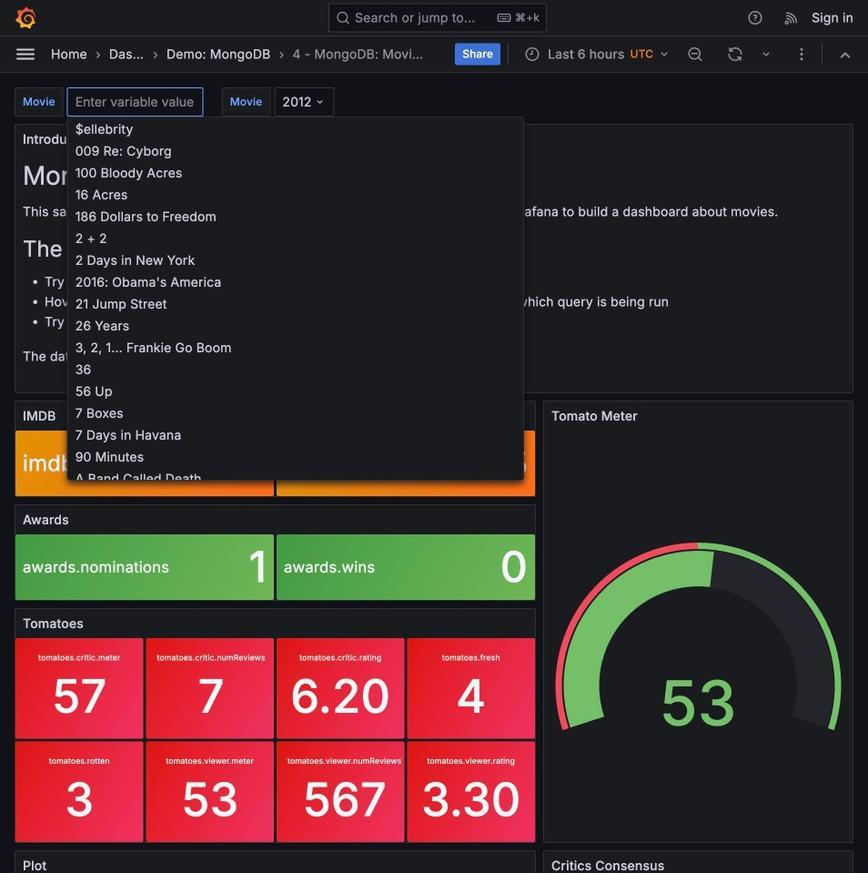 Task type: describe. For each thing, give the bounding box(es) containing it.
news image
[[784, 10, 800, 26]]

Enter variable value text field
[[67, 87, 204, 117]]

show more items image
[[794, 46, 810, 62]]

refresh dashboard image
[[728, 46, 744, 62]]

auto refresh turned off. choose refresh time interval image
[[759, 47, 774, 61]]

zoom out time range image
[[688, 46, 704, 62]]



Task type: vqa. For each thing, say whether or not it's contained in the screenshot.
Help IMAGE
yes



Task type: locate. For each thing, give the bounding box(es) containing it.
variable options element
[[68, 117, 524, 873]]

help image
[[748, 10, 764, 26]]

open menu image
[[15, 43, 36, 65]]

grafana image
[[15, 7, 36, 29]]

None button
[[68, 117, 524, 139], [68, 139, 524, 161], [68, 161, 524, 183], [68, 183, 524, 205], [68, 205, 524, 227], [68, 227, 524, 249], [68, 249, 524, 270], [68, 270, 524, 292], [68, 292, 524, 314], [68, 314, 524, 336], [68, 336, 524, 358], [68, 358, 524, 380], [68, 380, 524, 401], [68, 401, 524, 423], [68, 423, 524, 445], [68, 445, 524, 467], [68, 467, 524, 489], [68, 117, 524, 139], [68, 139, 524, 161], [68, 161, 524, 183], [68, 183, 524, 205], [68, 205, 524, 227], [68, 227, 524, 249], [68, 249, 524, 270], [68, 270, 524, 292], [68, 292, 524, 314], [68, 314, 524, 336], [68, 336, 524, 358], [68, 358, 524, 380], [68, 380, 524, 401], [68, 401, 524, 423], [68, 423, 524, 445], [68, 445, 524, 467], [68, 467, 524, 489]]



